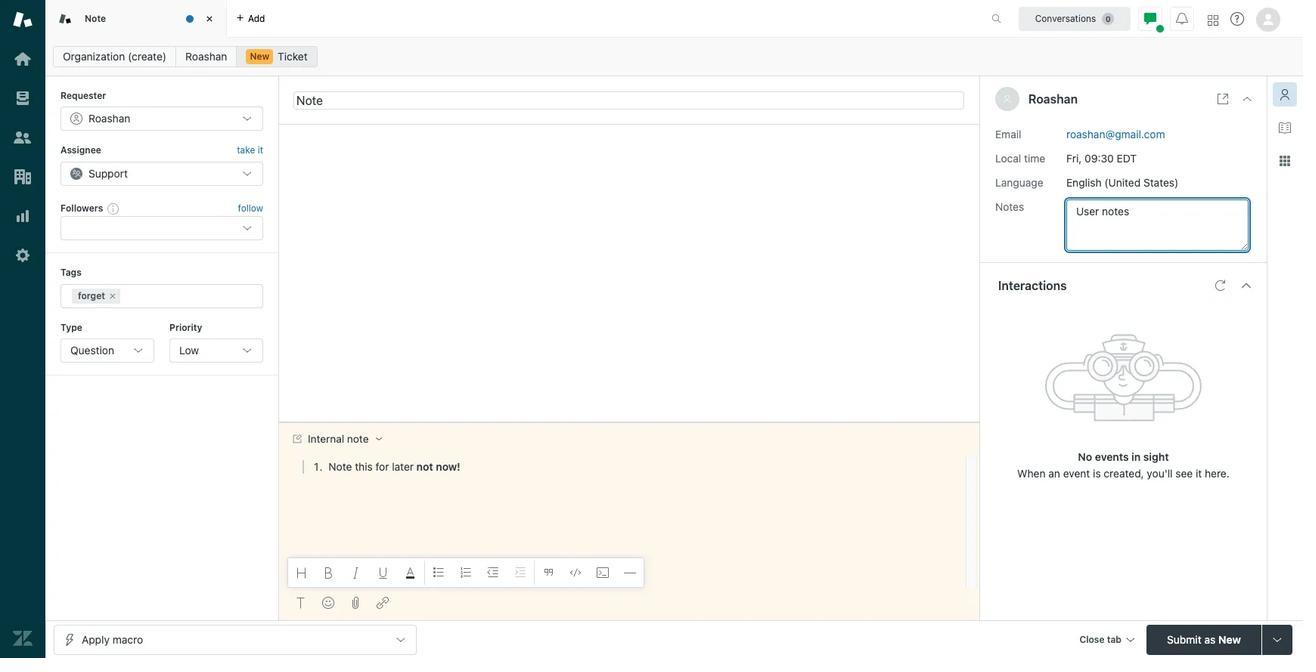 Task type: vqa. For each thing, say whether or not it's contained in the screenshot.
Ticket status
no



Task type: locate. For each thing, give the bounding box(es) containing it.
new inside the secondary element
[[250, 51, 270, 62]]

view more details image
[[1217, 93, 1229, 105]]

0 vertical spatial roashan
[[185, 50, 227, 63]]

user image
[[1003, 95, 1012, 104], [1004, 95, 1010, 103]]

when
[[1017, 467, 1046, 480]]

0 horizontal spatial note
[[85, 13, 106, 24]]

2 vertical spatial roashan
[[88, 112, 130, 125]]

1 horizontal spatial new
[[1218, 633, 1241, 646]]

note for note this for later not now!
[[329, 460, 352, 473]]

(united
[[1104, 176, 1141, 189]]

notes
[[995, 200, 1024, 213]]

conversations button
[[1019, 6, 1131, 31]]

type
[[61, 322, 82, 333]]

headings image
[[296, 567, 308, 579]]

close image up roashan link
[[202, 11, 217, 26]]

1 horizontal spatial note
[[329, 460, 352, 473]]

0 horizontal spatial close image
[[202, 11, 217, 26]]

assignee
[[61, 145, 101, 156]]

info on adding followers image
[[108, 203, 120, 215]]

roashan down requester
[[88, 112, 130, 125]]

tags
[[61, 267, 82, 278]]

fri, 09:30 edt
[[1066, 152, 1137, 165]]

conversations
[[1035, 12, 1096, 24]]

internal note
[[308, 433, 369, 445]]

internal
[[308, 433, 344, 445]]

1 horizontal spatial roashan
[[185, 50, 227, 63]]

priority
[[169, 322, 202, 333]]

Subject field
[[293, 91, 964, 109]]

insert emojis image
[[322, 597, 334, 610]]

remove image
[[108, 292, 117, 301]]

customers image
[[13, 128, 33, 147]]

note
[[85, 13, 106, 24], [329, 460, 352, 473]]

new left ticket
[[250, 51, 270, 62]]

1 vertical spatial roashan
[[1029, 92, 1078, 106]]

roashan up time
[[1029, 92, 1078, 106]]

edt
[[1117, 152, 1137, 165]]

format text image
[[295, 597, 307, 610]]

follow
[[238, 203, 263, 214]]

now!
[[436, 460, 460, 473]]

note this for later not now!
[[329, 460, 460, 473]]

main element
[[0, 0, 45, 659]]

0 vertical spatial close image
[[202, 11, 217, 26]]

bulleted list (cmd shift 8) image
[[433, 567, 445, 579]]

code span (ctrl shift 5) image
[[569, 567, 582, 579]]

interactions
[[998, 279, 1067, 292]]

organization (create)
[[63, 50, 166, 63]]

note for note
[[85, 13, 106, 24]]

1 vertical spatial it
[[1196, 467, 1202, 480]]

roashan down add dropdown button on the top
[[185, 50, 227, 63]]

it
[[258, 145, 263, 156], [1196, 467, 1202, 480]]

2 horizontal spatial roashan
[[1029, 92, 1078, 106]]

for
[[376, 460, 389, 473]]

an
[[1048, 467, 1060, 480]]

close image right view more details icon
[[1241, 93, 1253, 105]]

organization
[[63, 50, 125, 63]]

question button
[[61, 339, 154, 363]]

Internal note composer text field
[[286, 455, 961, 487]]

low
[[179, 344, 199, 357]]

reporting image
[[13, 206, 33, 226]]

no events in sight when an event is created, you'll see it here.
[[1017, 450, 1230, 480]]

roashan
[[185, 50, 227, 63], [1029, 92, 1078, 106], [88, 112, 130, 125]]

support
[[88, 167, 128, 180]]

1 vertical spatial note
[[329, 460, 352, 473]]

followers element
[[61, 216, 263, 241]]

0 horizontal spatial it
[[258, 145, 263, 156]]

new
[[250, 51, 270, 62], [1218, 633, 1241, 646]]

0 vertical spatial new
[[250, 51, 270, 62]]

1 horizontal spatial it
[[1196, 467, 1202, 480]]

fri,
[[1066, 152, 1082, 165]]

0 vertical spatial note
[[85, 13, 106, 24]]

1 vertical spatial new
[[1218, 633, 1241, 646]]

0 horizontal spatial roashan
[[88, 112, 130, 125]]

italic (cmd i) image
[[350, 567, 362, 579]]

language
[[995, 176, 1043, 189]]

followers
[[61, 203, 103, 214]]

assignee element
[[61, 162, 263, 186]]

button displays agent's chat status as online. image
[[1144, 12, 1156, 25]]

ticket
[[278, 50, 308, 63]]

it right the see
[[1196, 467, 1202, 480]]

here.
[[1205, 467, 1230, 480]]

customer context image
[[1279, 88, 1291, 101]]

0 horizontal spatial new
[[250, 51, 270, 62]]

increase indent (cmd ]) image
[[514, 567, 526, 579]]

close image
[[202, 11, 217, 26], [1241, 93, 1253, 105]]

it right take
[[258, 145, 263, 156]]

note inside text box
[[329, 460, 352, 473]]

new right as
[[1218, 633, 1241, 646]]

question
[[70, 344, 114, 357]]

1 horizontal spatial close image
[[1241, 93, 1253, 105]]

0 vertical spatial it
[[258, 145, 263, 156]]

local
[[995, 152, 1021, 165]]

local time
[[995, 152, 1045, 165]]

note up organization
[[85, 13, 106, 24]]

note inside tab
[[85, 13, 106, 24]]

note left this
[[329, 460, 352, 473]]

roashan link
[[176, 46, 237, 67]]

User notes text field
[[1066, 199, 1249, 251]]

tab
[[1107, 634, 1122, 645]]

event
[[1063, 467, 1090, 480]]

roashan@gmail.com
[[1066, 127, 1165, 140]]



Task type: describe. For each thing, give the bounding box(es) containing it.
this
[[355, 460, 373, 473]]

1 vertical spatial close image
[[1241, 93, 1253, 105]]

requester
[[61, 90, 106, 101]]

time
[[1024, 152, 1045, 165]]

close image inside the "note" tab
[[202, 11, 217, 26]]

submit
[[1167, 633, 1201, 646]]

(create)
[[128, 50, 166, 63]]

you'll
[[1147, 467, 1173, 480]]

displays possible ticket submission types image
[[1271, 634, 1283, 646]]

bold (cmd b) image
[[323, 567, 335, 579]]

apps image
[[1279, 155, 1291, 167]]

get started image
[[13, 49, 33, 69]]

underline (cmd u) image
[[377, 567, 389, 579]]

close
[[1080, 634, 1105, 645]]

organization (create) button
[[53, 46, 176, 67]]

apply macro
[[82, 633, 143, 646]]

quote (cmd shift 9) image
[[542, 567, 554, 579]]

later
[[392, 460, 414, 473]]

add link (cmd k) image
[[377, 597, 389, 610]]

secondary element
[[45, 42, 1303, 72]]

code block (ctrl shift 6) image
[[597, 567, 609, 579]]

add
[[248, 12, 265, 24]]

numbered list (cmd shift 7) image
[[460, 567, 472, 579]]

sight
[[1143, 450, 1169, 463]]

as
[[1204, 633, 1216, 646]]

submit as new
[[1167, 633, 1241, 646]]

tabs tab list
[[45, 0, 976, 38]]

add attachment image
[[349, 597, 362, 610]]

zendesk products image
[[1208, 15, 1218, 25]]

english (united states)
[[1066, 176, 1179, 189]]

internal note button
[[279, 423, 394, 455]]

see
[[1176, 467, 1193, 480]]

created,
[[1104, 467, 1144, 480]]

follow button
[[238, 202, 263, 216]]

low button
[[169, 339, 263, 363]]

it inside no events in sight when an event is created, you'll see it here.
[[1196, 467, 1202, 480]]

knowledge image
[[1279, 122, 1291, 134]]

no
[[1078, 450, 1092, 463]]

organizations image
[[13, 167, 33, 187]]

is
[[1093, 467, 1101, 480]]

close tab button
[[1073, 625, 1140, 658]]

close tab
[[1080, 634, 1122, 645]]

forget
[[78, 290, 105, 301]]

zendesk support image
[[13, 10, 33, 29]]

apply
[[82, 633, 110, 646]]

note
[[347, 433, 369, 445]]

take it button
[[237, 143, 263, 159]]

09:30
[[1085, 152, 1114, 165]]

macro
[[112, 633, 143, 646]]

take it
[[237, 145, 263, 156]]

it inside button
[[258, 145, 263, 156]]

events
[[1095, 450, 1129, 463]]

states)
[[1143, 176, 1179, 189]]

not
[[416, 460, 433, 473]]

note tab
[[45, 0, 227, 38]]

add button
[[227, 0, 274, 37]]

horizontal rule (cmd shift l) image
[[624, 567, 636, 579]]

get help image
[[1230, 12, 1244, 26]]

in
[[1132, 450, 1141, 463]]

admin image
[[13, 246, 33, 265]]

email
[[995, 127, 1021, 140]]

roashan inside the requester element
[[88, 112, 130, 125]]

decrease indent (cmd [) image
[[487, 567, 499, 579]]

views image
[[13, 88, 33, 108]]

requester element
[[61, 107, 263, 131]]

english
[[1066, 176, 1102, 189]]

notifications image
[[1176, 12, 1188, 25]]

zendesk image
[[13, 629, 33, 649]]

take
[[237, 145, 255, 156]]

minimize composer image
[[623, 416, 635, 429]]

roashan inside roashan link
[[185, 50, 227, 63]]



